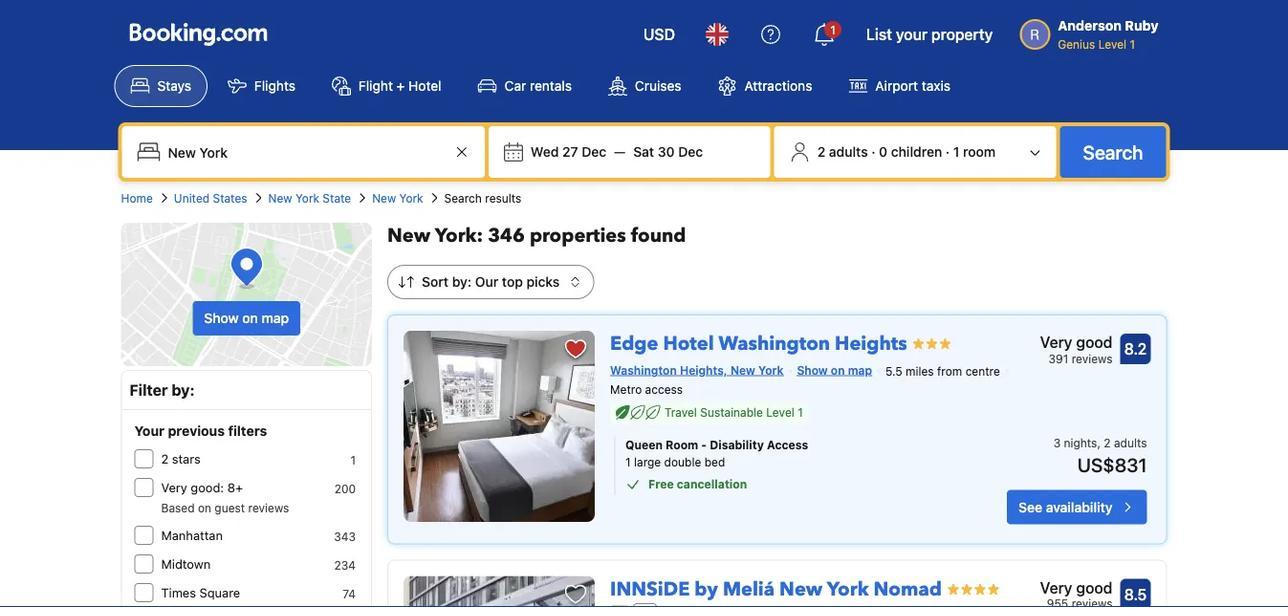 Task type: describe. For each thing, give the bounding box(es) containing it.
filter
[[130, 381, 168, 400]]

access
[[646, 383, 683, 397]]

adults inside 3 nights , 2 adults us$831
[[1115, 437, 1148, 450]]

5.5
[[886, 365, 903, 378]]

flight + hotel link
[[316, 65, 458, 107]]

meliá
[[723, 577, 775, 603]]

edge
[[611, 331, 659, 357]]

edge hotel washington heights link
[[611, 323, 908, 357]]

2 vertical spatial on
[[198, 501, 211, 515]]

good for very good 391 reviews
[[1077, 333, 1113, 352]]

Where are you going? field
[[160, 135, 451, 169]]

30
[[658, 144, 675, 160]]

sort by: our top picks
[[422, 274, 560, 290]]

0 horizontal spatial washington
[[611, 364, 677, 377]]

sat 30 dec button
[[626, 135, 711, 169]]

2 for 2 adults · 0 children · 1 room
[[818, 144, 826, 160]]

2 inside 3 nights , 2 adults us$831
[[1105, 437, 1112, 450]]

midtown
[[161, 557, 211, 572]]

good:
[[191, 481, 224, 495]]

show on map inside button
[[204, 311, 289, 326]]

us$831
[[1078, 454, 1148, 477]]

availability
[[1047, 500, 1113, 515]]

new down edge hotel washington heights
[[731, 364, 756, 377]]

scored 8.2 element
[[1121, 334, 1152, 365]]

2 stars
[[161, 452, 201, 466]]

queen room - disability access link
[[626, 437, 949, 454]]

1 dec from the left
[[582, 144, 607, 160]]

innside by meliá new york nomad link
[[611, 569, 943, 603]]

ruby
[[1126, 18, 1159, 33]]

flights
[[254, 78, 296, 94]]

usd button
[[632, 11, 687, 57]]

times square
[[161, 586, 240, 600]]

2 adults · 0 children · 1 room
[[818, 144, 996, 160]]

stays
[[157, 78, 191, 94]]

sustainable
[[701, 406, 764, 420]]

very good
[[1041, 579, 1113, 597]]

queen
[[626, 439, 663, 452]]

previous
[[168, 423, 225, 439]]

reviews for good
[[1072, 352, 1113, 366]]

cruises
[[635, 78, 682, 94]]

car rentals
[[505, 78, 572, 94]]

391
[[1049, 352, 1069, 366]]

from
[[938, 365, 963, 378]]

1 left 'large'
[[626, 456, 631, 470]]

car
[[505, 78, 527, 94]]

new york
[[372, 191, 424, 205]]

travel
[[665, 406, 697, 420]]

new york link
[[372, 189, 424, 207]]

disability
[[710, 439, 764, 452]]

200
[[335, 482, 356, 496]]

3 nights , 2 adults us$831
[[1054, 437, 1148, 477]]

hotel inside 'flight + hotel' link
[[409, 78, 442, 94]]

united
[[174, 191, 210, 205]]

new york state link
[[268, 189, 351, 207]]

nomad
[[874, 577, 943, 603]]

square
[[200, 586, 240, 600]]

reviews for on
[[248, 501, 289, 515]]

travel sustainable level 1
[[665, 406, 804, 420]]

74
[[343, 588, 356, 601]]

level inside anderson ruby genius level 1
[[1099, 37, 1127, 51]]

wed
[[531, 144, 559, 160]]

york down edge hotel washington heights
[[759, 364, 784, 377]]

room
[[666, 439, 699, 452]]

1 inside dropdown button
[[831, 23, 836, 36]]

based
[[161, 501, 195, 515]]

heights,
[[680, 364, 728, 377]]

york left nomad
[[828, 577, 869, 603]]

york:
[[435, 223, 483, 249]]

1 up 200
[[351, 454, 356, 467]]

27
[[563, 144, 579, 160]]

state
[[323, 191, 351, 205]]

based on guest reviews
[[161, 501, 289, 515]]

taxis
[[922, 78, 951, 94]]

cancellation
[[677, 478, 748, 492]]

this property is part of our preferred partner programme. it is committed to providing commendable service and good value. it will pay us a higher commission if you make a booking. image
[[611, 605, 630, 608]]

bed
[[705, 456, 726, 470]]

0 horizontal spatial level
[[767, 406, 795, 420]]

flights link
[[211, 65, 312, 107]]

wed 27 dec — sat 30 dec
[[531, 144, 704, 160]]

children
[[892, 144, 943, 160]]

very good element for 8.2
[[1041, 331, 1113, 354]]

5.5 miles from centre metro access
[[611, 365, 1001, 397]]

united states
[[174, 191, 247, 205]]

list your property
[[867, 25, 994, 44]]

york left search results
[[400, 191, 424, 205]]

times
[[161, 586, 196, 600]]

car rentals link
[[462, 65, 588, 107]]

edge hotel washington heights image
[[404, 331, 595, 522]]

very for very good: 8+
[[161, 481, 187, 495]]

results
[[485, 191, 522, 205]]

your account menu anderson ruby genius level 1 element
[[1020, 9, 1167, 53]]

scored 8.5 element
[[1121, 580, 1152, 608]]

-
[[702, 439, 707, 452]]

washington heights, new york
[[611, 364, 784, 377]]



Task type: vqa. For each thing, say whether or not it's contained in the screenshot.
Your account Genius Level 1
no



Task type: locate. For each thing, give the bounding box(es) containing it.
united states link
[[174, 189, 247, 207]]

1 horizontal spatial reviews
[[1072, 352, 1113, 366]]

2 inside button
[[818, 144, 826, 160]]

innside by meliá new york nomad
[[611, 577, 943, 603]]

1 horizontal spatial by:
[[452, 274, 472, 290]]

good
[[1077, 333, 1113, 352], [1077, 579, 1113, 597]]

1 horizontal spatial show on map
[[798, 364, 873, 377]]

0 vertical spatial show on map
[[204, 311, 289, 326]]

2 left stars
[[161, 452, 169, 466]]

1 down ruby at right
[[1131, 37, 1136, 51]]

very good element left scored 8.5 element
[[1041, 577, 1113, 600]]

search button
[[1061, 126, 1167, 178]]

access
[[767, 439, 809, 452]]

0 vertical spatial show
[[204, 311, 239, 326]]

346
[[488, 223, 525, 249]]

good left scored 8.5 element
[[1077, 579, 1113, 597]]

1 good from the top
[[1077, 333, 1113, 352]]

airport taxis link
[[833, 65, 967, 107]]

0 horizontal spatial adults
[[830, 144, 869, 160]]

cruises link
[[592, 65, 698, 107]]

free cancellation
[[649, 478, 748, 492]]

wed 27 dec button
[[523, 135, 615, 169]]

2 good from the top
[[1077, 579, 1113, 597]]

0 horizontal spatial 2
[[161, 452, 169, 466]]

2 left 0
[[818, 144, 826, 160]]

1 horizontal spatial level
[[1099, 37, 1127, 51]]

1 horizontal spatial ·
[[946, 144, 950, 160]]

2 very good element from the top
[[1041, 577, 1113, 600]]

adults up us$831 on the right bottom of the page
[[1115, 437, 1148, 450]]

heights
[[835, 331, 908, 357]]

new right state
[[372, 191, 396, 205]]

very left scored 8.5 element
[[1041, 579, 1073, 597]]

new
[[268, 191, 292, 205], [372, 191, 396, 205], [388, 223, 431, 249], [731, 364, 756, 377], [780, 577, 823, 603]]

manhattan
[[161, 529, 223, 543]]

1 vertical spatial adults
[[1115, 437, 1148, 450]]

good left the 8.2
[[1077, 333, 1113, 352]]

new inside 'element'
[[388, 223, 431, 249]]

1 vertical spatial level
[[767, 406, 795, 420]]

queen room - disability access
[[626, 439, 809, 452]]

very up 391
[[1041, 333, 1073, 352]]

search results updated. new york: 346 properties found. element
[[388, 223, 1168, 250]]

1 very good element from the top
[[1041, 331, 1113, 354]]

genius
[[1059, 37, 1096, 51]]

reviews inside very good 391 reviews
[[1072, 352, 1113, 366]]

very good element
[[1041, 331, 1113, 354], [1041, 577, 1113, 600]]

1 vertical spatial map
[[848, 364, 873, 377]]

1 vertical spatial show on map
[[798, 364, 873, 377]]

0 vertical spatial level
[[1099, 37, 1127, 51]]

good for very good
[[1077, 579, 1113, 597]]

1 vertical spatial hotel
[[664, 331, 715, 357]]

dec right "27"
[[582, 144, 607, 160]]

found
[[631, 223, 686, 249]]

adults inside button
[[830, 144, 869, 160]]

0 vertical spatial adults
[[830, 144, 869, 160]]

level down anderson
[[1099, 37, 1127, 51]]

2 for 2 stars
[[161, 452, 169, 466]]

very for very good 391 reviews
[[1041, 333, 1073, 352]]

hotel inside edge hotel washington heights link
[[664, 331, 715, 357]]

1 horizontal spatial washington
[[719, 331, 831, 357]]

hotel right +
[[409, 78, 442, 94]]

free
[[649, 478, 674, 492]]

states
[[213, 191, 247, 205]]

1 · from the left
[[872, 144, 876, 160]]

0 vertical spatial by:
[[452, 274, 472, 290]]

1 vertical spatial search
[[445, 191, 482, 205]]

·
[[872, 144, 876, 160], [946, 144, 950, 160]]

2 · from the left
[[946, 144, 950, 160]]

0
[[880, 144, 888, 160]]

1 vertical spatial by:
[[172, 381, 195, 400]]

very good: 8+
[[161, 481, 243, 495]]

1 large double bed
[[626, 456, 726, 470]]

0 vertical spatial hotel
[[409, 78, 442, 94]]

1 horizontal spatial search
[[1084, 141, 1144, 163]]

new for new york: 346 properties found
[[388, 223, 431, 249]]

show inside button
[[204, 311, 239, 326]]

1 horizontal spatial dec
[[679, 144, 704, 160]]

2 horizontal spatial on
[[831, 364, 845, 377]]

attractions
[[745, 78, 813, 94]]

stars
[[172, 452, 201, 466]]

metro
[[611, 383, 642, 397]]

washington up 5.5 miles from centre metro access
[[719, 331, 831, 357]]

filter by:
[[130, 381, 195, 400]]

top
[[502, 274, 523, 290]]

adults
[[830, 144, 869, 160], [1115, 437, 1148, 450]]

dec right 30
[[679, 144, 704, 160]]

search inside button
[[1084, 141, 1144, 163]]

airport taxis
[[876, 78, 951, 94]]

centre
[[966, 365, 1001, 378]]

see availability link
[[1008, 491, 1148, 525]]

2 vertical spatial very
[[1041, 579, 1073, 597]]

1 horizontal spatial hotel
[[664, 331, 715, 357]]

very inside very good 391 reviews
[[1041, 333, 1073, 352]]

our
[[475, 274, 499, 290]]

rentals
[[530, 78, 572, 94]]

this property is part of our preferred partner programme. it is committed to providing commendable service and good value. it will pay us a higher commission if you make a booking. image
[[611, 605, 630, 608]]

attractions link
[[702, 65, 829, 107]]

good inside very good 391 reviews
[[1077, 333, 1113, 352]]

search for search results
[[445, 191, 482, 205]]

properties
[[530, 223, 627, 249]]

0 horizontal spatial dec
[[582, 144, 607, 160]]

by: for sort
[[452, 274, 472, 290]]

see availability
[[1019, 500, 1113, 515]]

nights
[[1065, 437, 1098, 450]]

reviews
[[1072, 352, 1113, 366], [248, 501, 289, 515]]

your
[[134, 423, 165, 439]]

very for very good
[[1041, 579, 1073, 597]]

0 horizontal spatial on
[[198, 501, 211, 515]]

by: for filter
[[172, 381, 195, 400]]

1 horizontal spatial 2
[[818, 144, 826, 160]]

home link
[[121, 189, 153, 207]]

8+
[[227, 481, 243, 495]]

picks
[[527, 274, 560, 290]]

1 horizontal spatial on
[[242, 311, 258, 326]]

anderson ruby genius level 1
[[1059, 18, 1159, 51]]

show on map
[[204, 311, 289, 326], [798, 364, 873, 377]]

list your property link
[[855, 11, 1005, 57]]

0 horizontal spatial ·
[[872, 144, 876, 160]]

very good element left the 8.2
[[1041, 331, 1113, 354]]

very good 391 reviews
[[1041, 333, 1113, 366]]

1 inside button
[[954, 144, 960, 160]]

0 vertical spatial on
[[242, 311, 258, 326]]

sort
[[422, 274, 449, 290]]

0 horizontal spatial map
[[262, 311, 289, 326]]

0 vertical spatial reviews
[[1072, 352, 1113, 366]]

0 vertical spatial map
[[262, 311, 289, 326]]

new right states
[[268, 191, 292, 205]]

343
[[334, 530, 356, 544]]

0 vertical spatial washington
[[719, 331, 831, 357]]

by: left our
[[452, 274, 472, 290]]

see
[[1019, 500, 1043, 515]]

very inside very good element
[[1041, 579, 1073, 597]]

1 vertical spatial reviews
[[248, 501, 289, 515]]

0 horizontal spatial by:
[[172, 381, 195, 400]]

1 vertical spatial very
[[161, 481, 187, 495]]

0 horizontal spatial show
[[204, 311, 239, 326]]

1 horizontal spatial adults
[[1115, 437, 1148, 450]]

washington up the metro at the left of the page
[[611, 364, 677, 377]]

0 vertical spatial very
[[1041, 333, 1073, 352]]

0 vertical spatial good
[[1077, 333, 1113, 352]]

1 horizontal spatial map
[[848, 364, 873, 377]]

show
[[204, 311, 239, 326], [798, 364, 828, 377]]

property
[[932, 25, 994, 44]]

0 vertical spatial very good element
[[1041, 331, 1113, 354]]

1 vertical spatial very good element
[[1041, 577, 1113, 600]]

1 horizontal spatial show
[[798, 364, 828, 377]]

booking.com image
[[130, 23, 267, 46]]

· left 0
[[872, 144, 876, 160]]

0 vertical spatial search
[[1084, 141, 1144, 163]]

new down new york link
[[388, 223, 431, 249]]

large
[[634, 456, 661, 470]]

your previous filters
[[134, 423, 267, 439]]

0 horizontal spatial show on map
[[204, 311, 289, 326]]

· right 'children'
[[946, 144, 950, 160]]

1 vertical spatial show
[[798, 364, 828, 377]]

hotel up washington heights, new york
[[664, 331, 715, 357]]

home
[[121, 191, 153, 205]]

usd
[[644, 25, 676, 44]]

airport
[[876, 78, 919, 94]]

new for new york
[[372, 191, 396, 205]]

level up queen room - disability access link
[[767, 406, 795, 420]]

1 vertical spatial good
[[1077, 579, 1113, 597]]

1 vertical spatial on
[[831, 364, 845, 377]]

2 horizontal spatial 2
[[1105, 437, 1112, 450]]

1 down 5.5 miles from centre metro access
[[798, 406, 804, 420]]

0 horizontal spatial hotel
[[409, 78, 442, 94]]

search for search
[[1084, 141, 1144, 163]]

2 vertical spatial 2
[[161, 452, 169, 466]]

new york state
[[268, 191, 351, 205]]

very good element for 8.5
[[1041, 577, 1113, 600]]

map inside button
[[262, 311, 289, 326]]

by: right the filter
[[172, 381, 195, 400]]

1 vertical spatial washington
[[611, 364, 677, 377]]

adults left 0
[[830, 144, 869, 160]]

3
[[1054, 437, 1061, 450]]

new right meliá
[[780, 577, 823, 603]]

show on map button
[[193, 301, 301, 336]]

new for new york state
[[268, 191, 292, 205]]

8.5
[[1125, 586, 1148, 604]]

filters
[[228, 423, 267, 439]]

sat
[[634, 144, 655, 160]]

miles
[[906, 365, 935, 378]]

2 dec from the left
[[679, 144, 704, 160]]

0 horizontal spatial search
[[445, 191, 482, 205]]

1 inside anderson ruby genius level 1
[[1131, 37, 1136, 51]]

guest
[[215, 501, 245, 515]]

edge hotel washington heights
[[611, 331, 908, 357]]

reviews right 391
[[1072, 352, 1113, 366]]

2 adults · 0 children · 1 room button
[[782, 134, 1049, 170]]

on inside button
[[242, 311, 258, 326]]

0 vertical spatial 2
[[818, 144, 826, 160]]

1 left list
[[831, 23, 836, 36]]

1 left room
[[954, 144, 960, 160]]

0 horizontal spatial reviews
[[248, 501, 289, 515]]

new york: 346 properties found
[[388, 223, 686, 249]]

2
[[818, 144, 826, 160], [1105, 437, 1112, 450], [161, 452, 169, 466]]

york
[[296, 191, 320, 205], [400, 191, 424, 205], [759, 364, 784, 377], [828, 577, 869, 603]]

1 button
[[802, 11, 848, 57]]

innside
[[611, 577, 690, 603]]

by:
[[452, 274, 472, 290], [172, 381, 195, 400]]

stays link
[[114, 65, 208, 107]]

2 right ,
[[1105, 437, 1112, 450]]

room
[[964, 144, 996, 160]]

1 vertical spatial 2
[[1105, 437, 1112, 450]]

york left state
[[296, 191, 320, 205]]

very up based
[[161, 481, 187, 495]]

reviews right guest
[[248, 501, 289, 515]]

search results
[[445, 191, 522, 205]]



